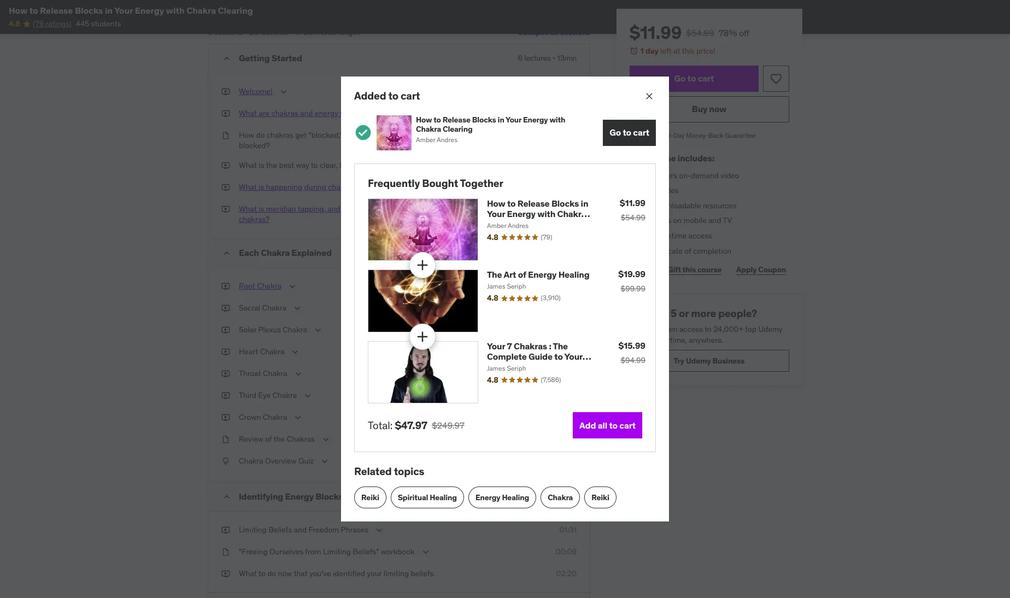 Task type: vqa. For each thing, say whether or not it's contained in the screenshot.
"Chakra" in "How to Release Blocks in Your Energy with Chakra Clearing Amber Andres"
yes



Task type: describe. For each thing, give the bounding box(es) containing it.
how to release blocks in your energy with chakra clearing image
[[377, 115, 412, 150]]

what for what is meridian tapping, and what does it have to do with chakras?
[[239, 204, 257, 214]]

how inside how do chakras get "blocked," and what happens when they are blocked?
[[239, 130, 254, 140]]

how to release blocks in your energy with chakra clearing amber andres
[[416, 115, 566, 144]]

day
[[674, 131, 685, 139]]

small image
[[222, 248, 232, 259]]

and inside what is meridian tapping, and what does it have to do with chakras?
[[328, 204, 341, 214]]

0 vertical spatial 5
[[208, 27, 212, 37]]

2 vertical spatial preview
[[512, 281, 539, 291]]

7
[[507, 341, 512, 351]]

more
[[692, 307, 717, 320]]

access inside training 5 or more people? get your team access to 24,000+ top udemy courses anytime, anywhere.
[[680, 324, 704, 334]]

8
[[648, 201, 652, 210]]

2 vertical spatial do
[[268, 569, 276, 579]]

go inside added to cart dialog
[[610, 127, 621, 138]]

complete
[[487, 351, 527, 362]]

energy inside your 7 chakras : the complete guide to your energy body
[[487, 362, 516, 372]]

top
[[746, 324, 757, 334]]

are inside how do chakras get "blocked," and what happens when they are blocked?
[[446, 130, 457, 140]]

the art of energy healing james seriph
[[487, 269, 590, 291]]

what for what is the best way to clear, blanace, and align our chakras?
[[239, 160, 257, 170]]

amber inside how to release blocks in your energy with chakra clearing amber andres
[[416, 136, 436, 144]]

welcome! button
[[239, 86, 273, 99]]

your left 7
[[487, 341, 505, 351]]

0 vertical spatial clearing
[[218, 5, 253, 16]]

james seriph
[[487, 364, 526, 372]]

the for of
[[274, 434, 285, 444]]

energy healing link
[[469, 487, 537, 509]]

0 horizontal spatial limiting
[[239, 525, 267, 535]]

3 lectures • 4min
[[521, 492, 577, 501]]

$11.99 $54.99 78% off
[[630, 21, 750, 44]]

team
[[661, 324, 678, 334]]

• for 5
[[245, 27, 248, 37]]

lectures for getting started
[[525, 53, 551, 63]]

close modal image
[[644, 91, 655, 102]]

demand
[[692, 170, 720, 180]]

with inside what is meridian tapping, and what does it have to do with chakras?
[[423, 204, 438, 214]]

seriph inside the art of energy healing james seriph
[[507, 282, 526, 291]]

guide
[[529, 351, 553, 362]]

1 vertical spatial now
[[278, 569, 292, 579]]

in inside how to release blocks in your energy with chakra clearing amber andres
[[498, 115, 505, 125]]

02:17
[[559, 412, 577, 422]]

on
[[674, 216, 682, 226]]

to inside your 7 chakras : the complete guide to your energy body
[[555, 351, 563, 362]]

4.8 left (79
[[9, 19, 20, 29]]

to right "add"
[[610, 420, 618, 431]]

way
[[296, 160, 309, 170]]

all for collapse
[[551, 27, 559, 37]]

energy
[[315, 108, 338, 118]]

0 vertical spatial go to cart button
[[630, 65, 759, 92]]

what for what to do now that you've identified your limiting beliefs.
[[239, 569, 257, 579]]

9 xsmall image from the top
[[222, 547, 230, 558]]

crown chakra
[[239, 412, 287, 422]]

release inside how to release blocks in your energy with chakra clearing amber andres
[[443, 115, 471, 125]]

share
[[633, 265, 654, 274]]

6 inside 1.5 hours on-demand video 6 articles
[[648, 186, 652, 195]]

collapse all sections button
[[518, 22, 591, 43]]

blocks inside how to release blocks in your energy with chakra clearing amber andres
[[472, 115, 496, 125]]

how to release blocks in your energy with chakra clearing link
[[487, 198, 590, 230]]

buy now button
[[630, 96, 790, 122]]

does
[[361, 204, 378, 214]]

our
[[403, 160, 414, 170]]

beliefs.
[[411, 569, 436, 579]]

0 vertical spatial 6
[[518, 53, 523, 63]]

small image for getting
[[222, 53, 232, 64]]

beliefs
[[269, 525, 292, 535]]

this course includes:
[[630, 153, 715, 164]]

getting started
[[239, 52, 302, 63]]

chakras inside your 7 chakras : the complete guide to your energy body
[[514, 341, 548, 351]]

and left tv
[[709, 216, 722, 226]]

30-
[[663, 131, 674, 139]]

on-
[[680, 170, 692, 180]]

total: $47.97 $249.97
[[368, 419, 465, 432]]

third
[[239, 390, 257, 400]]

energy inside how to release blocks in your energy with chakra clearing amber andres
[[523, 115, 548, 125]]

access
[[648, 216, 672, 226]]

$19.99 $99.99
[[619, 269, 646, 294]]

articles
[[654, 186, 679, 195]]

(79
[[33, 19, 44, 29]]

1 xsmall image from the top
[[222, 86, 230, 97]]

meridian
[[266, 204, 296, 214]]

to right added
[[389, 89, 399, 102]]

$54.99 for $11.99 $54.99
[[621, 213, 646, 222]]

01:38
[[558, 160, 577, 170]]

andres inside how to release blocks in your energy with chakra clearing amber andres
[[437, 136, 458, 144]]

0 horizontal spatial sections
[[214, 27, 243, 37]]

includes:
[[678, 153, 715, 164]]

5 inside training 5 or more people? get your team access to 24,000+ top udemy courses anytime, anywhere.
[[671, 307, 677, 320]]

this inside the 'gift this course' link
[[683, 265, 697, 274]]

3910 reviews element
[[541, 294, 561, 303]]

the for is
[[266, 160, 277, 170]]

try udemy business link
[[630, 350, 790, 372]]

chakra inside how to release blocks in your energy with chakra clearing amber andres
[[416, 124, 441, 134]]

4min
[[560, 492, 577, 501]]

1 day left at this price!
[[641, 46, 716, 56]]

cart up this
[[634, 127, 650, 138]]

0 horizontal spatial in
[[105, 5, 113, 16]]

review
[[239, 434, 264, 444]]

(3,910)
[[541, 294, 561, 302]]

identifying
[[239, 491, 283, 502]]

what inside how do chakras get "blocked," and what happens when they are blocked?
[[359, 130, 376, 140]]

frequently bought together
[[368, 177, 504, 190]]

what are chakras and energy work? button
[[239, 108, 361, 121]]

related topics
[[354, 465, 425, 478]]

01:31
[[560, 525, 577, 535]]

tv
[[724, 216, 733, 226]]

to right way
[[311, 160, 318, 170]]

chakra inside button
[[257, 281, 282, 291]]

what is meridian tapping, and what does it have to do with chakras? button
[[239, 204, 458, 225]]

7 xsmall image from the top
[[222, 434, 230, 445]]

your 7 chakras : the complete guide to your energy body link
[[487, 341, 592, 372]]

ourselves
[[270, 547, 304, 557]]

limiting
[[384, 569, 409, 579]]

• for 6
[[553, 53, 556, 63]]

healing for spiritual healing
[[430, 493, 457, 502]]

and inside button
[[300, 108, 313, 118]]

$15.99
[[619, 340, 646, 351]]

to inside what is meridian tapping, and what does it have to do with chakras?
[[404, 204, 411, 214]]

and right beliefs
[[294, 525, 307, 535]]

are inside button
[[259, 108, 270, 118]]

445 students
[[76, 19, 121, 29]]

explained
[[292, 247, 332, 258]]

throat chakra
[[239, 369, 288, 378]]

alarm image
[[630, 46, 639, 55]]

how to release blocks in your energy with chakra clearing inside added to cart dialog
[[487, 198, 589, 230]]

tapping,
[[298, 204, 326, 214]]

small image for identifying
[[222, 492, 232, 503]]

go to cart inside added to cart dialog
[[610, 127, 650, 138]]

gift this course link
[[665, 259, 725, 281]]

to inside how to release blocks in your energy with chakra clearing amber andres
[[434, 115, 441, 125]]

what for what is happening during chakra clearing?
[[239, 182, 257, 192]]

cart down price!
[[698, 73, 715, 84]]

all for add
[[598, 420, 608, 431]]

$11.99 for $11.99 $54.99
[[620, 197, 646, 208]]

is for the
[[259, 160, 264, 170]]

1 vertical spatial chakras
[[287, 434, 315, 444]]

downloadable
[[654, 201, 702, 210]]

cart up when
[[401, 89, 420, 102]]

chakra overview quiz
[[239, 456, 314, 466]]

1 horizontal spatial amber
[[487, 222, 507, 230]]

the inside the art of energy healing james seriph
[[487, 269, 502, 280]]

workbook
[[381, 547, 415, 557]]

2 horizontal spatial clearing
[[487, 219, 522, 230]]

1 horizontal spatial limiting
[[323, 547, 351, 557]]

0 horizontal spatial your
[[367, 569, 382, 579]]

from
[[305, 547, 321, 557]]

$11.99 $54.99
[[620, 197, 646, 222]]

each chakra explained
[[239, 247, 332, 258]]

0 vertical spatial chakras?
[[416, 160, 447, 170]]

• left 1h 23m
[[290, 27, 293, 37]]

buy
[[693, 103, 708, 114]]

buy now
[[693, 103, 727, 114]]

sections inside collapse all sections dropdown button
[[560, 27, 591, 37]]

your inside training 5 or more people? get your team access to 24,000+ top udemy courses anytime, anywhere.
[[644, 324, 659, 334]]

release inside how to release blocks in your energy with chakra clearing
[[518, 198, 550, 209]]

root
[[239, 281, 255, 291]]

art
[[504, 269, 517, 280]]

gift
[[668, 265, 682, 274]]

completion
[[694, 246, 732, 256]]

left
[[661, 46, 672, 56]]

what inside what is meridian tapping, and what does it have to do with chakras?
[[342, 204, 359, 214]]

1 vertical spatial go to cart button
[[603, 120, 656, 146]]

share button
[[630, 259, 657, 281]]

of inside full lifetime access certificate of completion
[[685, 246, 692, 256]]

cart right "add"
[[620, 420, 636, 431]]

4.8 for your 7 chakras : the complete guide to your energy body
[[487, 375, 499, 385]]

solar plexus chakra
[[239, 325, 307, 335]]

02:20
[[556, 569, 577, 579]]

healing for energy healing
[[502, 493, 530, 502]]

training
[[630, 307, 669, 320]]



Task type: locate. For each thing, give the bounding box(es) containing it.
1 vertical spatial in
[[498, 115, 505, 125]]

your up students
[[114, 5, 133, 16]]

together
[[460, 177, 504, 190]]

0 horizontal spatial reiki
[[362, 493, 379, 502]]

heart
[[239, 347, 258, 357]]

clearing up 29
[[218, 5, 253, 16]]

3 what from the top
[[239, 182, 257, 192]]

and right 'tapping,' at the top of the page
[[328, 204, 341, 214]]

to down "1 day left at this price!" on the right top of page
[[688, 73, 696, 84]]

1 is from the top
[[259, 160, 264, 170]]

0 horizontal spatial chakras?
[[239, 215, 270, 224]]

now left that
[[278, 569, 292, 579]]

healing inside the art of energy healing james seriph
[[559, 269, 590, 280]]

chakras
[[514, 341, 548, 351], [287, 434, 315, 444]]

0 vertical spatial go to cart
[[675, 73, 715, 84]]

$249.97
[[432, 420, 465, 431]]

access on mobile and tv
[[648, 216, 733, 226]]

go to cart button up this
[[603, 120, 656, 146]]

$11.99 up day
[[630, 21, 683, 44]]

is left happening
[[259, 182, 264, 192]]

0 vertical spatial $11.99
[[630, 21, 683, 44]]

reiki for 1st reiki link from the left
[[362, 493, 379, 502]]

do down the 'ourselves'
[[268, 569, 276, 579]]

chakras inside how do chakras get "blocked," and what happens when they are blocked?
[[267, 130, 294, 140]]

5 xsmall image from the top
[[222, 390, 230, 401]]

clearing right when
[[443, 124, 473, 134]]

energy inside the art of energy healing james seriph
[[528, 269, 557, 280]]

0 horizontal spatial amber
[[416, 136, 436, 144]]

is inside what is meridian tapping, and what does it have to do with chakras?
[[259, 204, 264, 214]]

healing right spiritual
[[430, 493, 457, 502]]

clearing inside how to release blocks in your energy with chakra clearing amber andres
[[443, 124, 473, 134]]

1.5 hours on-demand video 6 articles
[[648, 170, 740, 195]]

clearing
[[218, 5, 253, 16], [443, 124, 473, 134], [487, 219, 522, 230]]

go down "1 day left at this price!" on the right top of page
[[675, 73, 686, 84]]

what inside what is meridian tapping, and what does it have to do with chakras?
[[239, 204, 257, 214]]

add all to cart button
[[573, 412, 643, 439]]

and down work?
[[344, 130, 357, 140]]

collapse
[[518, 27, 549, 37]]

preview
[[514, 108, 541, 118], [515, 204, 542, 214], [512, 281, 539, 291]]

off
[[740, 27, 750, 38]]

how do chakras get "blocked," and what happens when they are blocked?
[[239, 130, 457, 150]]

2 vertical spatial in
[[581, 198, 589, 209]]

0 vertical spatial limiting
[[239, 525, 267, 535]]

preview down the art of energy healing link
[[512, 281, 539, 291]]

1 horizontal spatial chakras
[[514, 341, 548, 351]]

get
[[296, 130, 307, 140]]

8 xsmall image from the top
[[222, 525, 230, 536]]

1 horizontal spatial 6
[[648, 186, 652, 195]]

2 horizontal spatial of
[[685, 246, 692, 256]]

how
[[9, 5, 27, 16], [416, 115, 432, 125], [239, 130, 254, 140], [487, 198, 506, 209]]

1 vertical spatial seriph
[[507, 364, 526, 372]]

chakras left get on the left of page
[[267, 130, 294, 140]]

(7,586)
[[541, 376, 561, 384]]

0 horizontal spatial udemy
[[687, 356, 712, 366]]

release up amber andres
[[518, 198, 550, 209]]

what is happening during chakra clearing? button
[[239, 182, 384, 195]]

and
[[300, 108, 313, 118], [344, 130, 357, 140], [370, 160, 383, 170], [328, 204, 341, 214], [709, 216, 722, 226], [294, 525, 307, 535]]

0 vertical spatial chakras
[[514, 341, 548, 351]]

$54.99 inside $11.99 $54.99 78% off
[[687, 27, 715, 38]]

to up they
[[434, 115, 441, 125]]

review of the chakras
[[239, 434, 315, 444]]

01:12
[[560, 204, 577, 214]]

1 vertical spatial 6
[[648, 186, 652, 195]]

1 horizontal spatial are
[[446, 130, 457, 140]]

0 horizontal spatial the
[[487, 269, 502, 280]]

limiting up "freeing
[[239, 525, 267, 535]]

1 vertical spatial is
[[259, 182, 264, 192]]

1 horizontal spatial now
[[710, 103, 727, 114]]

udemy inside training 5 or more people? get your team access to 24,000+ top udemy courses anytime, anywhere.
[[759, 324, 783, 334]]

money-
[[687, 131, 709, 139]]

solar
[[239, 325, 257, 335]]

1 vertical spatial $54.99
[[621, 213, 646, 222]]

1 what from the top
[[239, 108, 257, 118]]

1 vertical spatial access
[[680, 324, 704, 334]]

2 reiki from the left
[[592, 493, 610, 502]]

4.8
[[9, 19, 20, 29], [487, 232, 499, 242], [487, 293, 499, 303], [487, 375, 499, 385]]

2 vertical spatial of
[[265, 434, 272, 444]]

lectures down "collapse"
[[525, 53, 551, 63]]

1 vertical spatial preview
[[515, 204, 542, 214]]

chakras
[[272, 108, 298, 118], [267, 130, 294, 140]]

chakras up quiz in the bottom of the page
[[287, 434, 315, 444]]

what for what are chakras and energy work?
[[239, 108, 257, 118]]

1 horizontal spatial go to cart
[[675, 73, 715, 84]]

0 horizontal spatial go to cart
[[610, 127, 650, 138]]

1 vertical spatial the
[[274, 434, 285, 444]]

2 vertical spatial clearing
[[487, 219, 522, 230]]

1 vertical spatial small image
[[222, 492, 232, 503]]

release up they
[[443, 115, 471, 125]]

reiki down related on the left of page
[[362, 493, 379, 502]]

in
[[105, 5, 113, 16], [498, 115, 505, 125], [581, 198, 589, 209]]

resources
[[704, 201, 737, 210]]

your up courses at the bottom right of page
[[644, 324, 659, 334]]

and left align
[[370, 160, 383, 170]]

do inside what is meridian tapping, and what does it have to do with chakras?
[[413, 204, 421, 214]]

your left 01:34
[[506, 115, 522, 125]]

4.8 for the art of energy healing
[[487, 293, 499, 303]]

0 horizontal spatial release
[[40, 5, 73, 16]]

6 xsmall image from the top
[[222, 412, 230, 423]]

to down "freeing
[[259, 569, 266, 579]]

02:27
[[557, 369, 577, 378]]

1 horizontal spatial your
[[644, 324, 659, 334]]

4.8 down amber andres
[[487, 232, 499, 242]]

go to cart down price!
[[675, 73, 715, 84]]

$54.99 left access
[[621, 213, 646, 222]]

your up 02:27
[[565, 351, 583, 362]]

chakras? down meridian
[[239, 215, 270, 224]]

of inside the art of energy healing james seriph
[[518, 269, 527, 280]]

reiki link down related on the left of page
[[354, 487, 387, 509]]

andres up "art"
[[508, 222, 529, 230]]

all right "collapse"
[[551, 27, 559, 37]]

0 vertical spatial what
[[359, 130, 376, 140]]

are right they
[[446, 130, 457, 140]]

access down 'mobile'
[[689, 231, 713, 241]]

2 vertical spatial lectures
[[527, 492, 554, 501]]

chakras for get
[[267, 130, 294, 140]]

add all to cart
[[580, 420, 636, 431]]

0 vertical spatial james
[[487, 282, 506, 291]]

what down "freeing
[[239, 569, 257, 579]]

$54.99 for $11.99 $54.99 78% off
[[687, 27, 715, 38]]

0 vertical spatial small image
[[222, 53, 232, 64]]

$94.99
[[621, 355, 646, 365]]

1 seriph from the top
[[507, 282, 526, 291]]

0 vertical spatial is
[[259, 160, 264, 170]]

0 horizontal spatial 5
[[208, 27, 212, 37]]

1 vertical spatial james
[[487, 364, 506, 372]]

• for 3
[[556, 492, 559, 501]]

getting
[[239, 52, 270, 63]]

4 what from the top
[[239, 204, 257, 214]]

crown
[[239, 412, 261, 422]]

with inside how to release blocks in your energy with chakra clearing amber andres
[[550, 115, 566, 125]]

• left 29
[[245, 27, 248, 37]]

seriph
[[507, 282, 526, 291], [507, 364, 526, 372]]

reiki link right "4min"
[[585, 487, 617, 509]]

have
[[386, 204, 402, 214]]

0 horizontal spatial 6
[[518, 53, 523, 63]]

align
[[385, 160, 401, 170]]

is for meridian
[[259, 204, 264, 214]]

back
[[709, 131, 724, 139]]

all inside dropdown button
[[551, 27, 559, 37]]

preview up amber andres
[[515, 204, 542, 214]]

2 vertical spatial release
[[518, 198, 550, 209]]

0 horizontal spatial course
[[649, 153, 677, 164]]

0 vertical spatial course
[[649, 153, 677, 164]]

0 horizontal spatial all
[[551, 27, 559, 37]]

to inside training 5 or more people? get your team access to 24,000+ top udemy courses anytime, anywhere.
[[705, 324, 712, 334]]

2 what from the top
[[239, 160, 257, 170]]

quiz
[[299, 456, 314, 466]]

and inside how do chakras get "blocked," and what happens when they are blocked?
[[344, 130, 357, 140]]

• left 13min
[[553, 53, 556, 63]]

1 vertical spatial of
[[518, 269, 527, 280]]

0 horizontal spatial how to release blocks in your energy with chakra clearing
[[9, 5, 253, 16]]

1 horizontal spatial reiki link
[[585, 487, 617, 509]]

reiki for 2nd reiki link
[[592, 493, 610, 502]]

freedom
[[309, 525, 339, 535]]

0 vertical spatial preview
[[514, 108, 541, 118]]

your inside how to release blocks in your energy with chakra clearing amber andres
[[506, 115, 522, 125]]

the left best
[[266, 160, 277, 170]]

of right review on the bottom of page
[[265, 434, 272, 444]]

6 down "collapse"
[[518, 53, 523, 63]]

how to release blocks in your energy with chakra clearing up students
[[9, 5, 253, 16]]

1 vertical spatial how to release blocks in your energy with chakra clearing
[[487, 198, 589, 230]]

3 xsmall image from the top
[[222, 204, 230, 215]]

$47.97
[[395, 419, 428, 432]]

what left the does
[[342, 204, 359, 214]]

2 is from the top
[[259, 182, 264, 192]]

6 up 8
[[648, 186, 652, 195]]

james down "art"
[[487, 282, 506, 291]]

1 vertical spatial amber
[[487, 222, 507, 230]]

the
[[487, 269, 502, 280], [553, 341, 568, 351]]

6 lectures • 13min
[[518, 53, 577, 63]]

seriph down 'complete'
[[507, 364, 526, 372]]

0 horizontal spatial chakras
[[287, 434, 315, 444]]

1 horizontal spatial sections
[[560, 27, 591, 37]]

release
[[40, 5, 73, 16], [443, 115, 471, 125], [518, 198, 550, 209]]

third eye chakra
[[239, 390, 297, 400]]

preview left 01:34
[[514, 108, 541, 118]]

1 small image from the top
[[222, 53, 232, 64]]

release up ratings)
[[40, 5, 73, 16]]

is left meridian
[[259, 204, 264, 214]]

3 is from the top
[[259, 204, 264, 214]]

what left meridian
[[239, 204, 257, 214]]

4.8 for how to release blocks in your energy with chakra clearing
[[487, 232, 499, 242]]

healing up the "02:08"
[[559, 269, 590, 280]]

do up blocked?
[[256, 130, 265, 140]]

0 vertical spatial chakras
[[272, 108, 298, 118]]

add to wishlist image
[[770, 72, 783, 85]]

phrases
[[341, 525, 369, 535]]

overview
[[265, 456, 297, 466]]

$11.99 left 8
[[620, 197, 646, 208]]

0 vertical spatial the
[[487, 269, 502, 280]]

1 horizontal spatial release
[[443, 115, 471, 125]]

added to cart dialog
[[341, 77, 669, 522]]

chakra inside dropdown button
[[261, 247, 290, 258]]

0 vertical spatial the
[[266, 160, 277, 170]]

$11.99 for $11.99 $54.99 78% off
[[630, 21, 683, 44]]

access inside full lifetime access certificate of completion
[[689, 231, 713, 241]]

$99.99
[[621, 284, 646, 294]]

to up this
[[623, 127, 632, 138]]

this
[[683, 46, 695, 56], [683, 265, 697, 274]]

lectures for identifying energy blocks
[[527, 492, 554, 501]]

2 small image from the top
[[222, 492, 232, 503]]

clearing down together
[[487, 219, 522, 230]]

1 horizontal spatial udemy
[[759, 324, 783, 334]]

0 vertical spatial how to release blocks in your energy with chakra clearing
[[9, 5, 253, 16]]

to up (79
[[29, 5, 38, 16]]

go to cart up this
[[610, 127, 650, 138]]

79 reviews element
[[541, 233, 553, 242]]

do inside how do chakras get "blocked," and what happens when they are blocked?
[[256, 130, 265, 140]]

0 horizontal spatial are
[[259, 108, 270, 118]]

and left energy
[[300, 108, 313, 118]]

of right "art"
[[518, 269, 527, 280]]

anytime,
[[659, 335, 688, 345]]

0 vertical spatial lectures
[[260, 27, 288, 37]]

2 horizontal spatial in
[[581, 198, 589, 209]]

7586 reviews element
[[541, 376, 561, 385]]

01:53
[[558, 347, 577, 357]]

access down or
[[680, 324, 704, 334]]

added to cart
[[354, 89, 420, 102]]

0 horizontal spatial andres
[[437, 136, 458, 144]]

$11.99 inside added to cart dialog
[[620, 197, 646, 208]]

1 vertical spatial andres
[[508, 222, 529, 230]]

how to release blocks in your energy with chakra clearing up (79) at the top of page
[[487, 198, 589, 230]]

0 horizontal spatial reiki link
[[354, 487, 387, 509]]

spiritual
[[398, 493, 428, 502]]

5 what from the top
[[239, 569, 257, 579]]

your up amber andres
[[487, 208, 505, 219]]

1 vertical spatial course
[[698, 265, 722, 274]]

xsmall image
[[222, 86, 230, 97], [222, 108, 230, 119], [222, 204, 230, 215], [222, 281, 230, 292], [222, 390, 230, 401], [222, 412, 230, 423], [222, 434, 230, 445], [222, 525, 230, 536], [222, 547, 230, 558]]

do
[[256, 130, 265, 140], [413, 204, 421, 214], [268, 569, 276, 579]]

0 vertical spatial andres
[[437, 136, 458, 144]]

2 horizontal spatial do
[[413, 204, 421, 214]]

amber down together
[[487, 222, 507, 230]]

5 left 29
[[208, 27, 212, 37]]

1.5
[[648, 170, 657, 180]]

happens
[[377, 130, 407, 140]]

what left happening
[[239, 182, 257, 192]]

$54.99 up price!
[[687, 27, 715, 38]]

2 xsmall image from the top
[[222, 108, 230, 119]]

james inside the art of energy healing james seriph
[[487, 282, 506, 291]]

chakras inside button
[[272, 108, 298, 118]]

0 vertical spatial this
[[683, 46, 695, 56]]

0 vertical spatial now
[[710, 103, 727, 114]]

chakras? inside what is meridian tapping, and what does it have to do with chakras?
[[239, 215, 270, 224]]

small image left getting
[[222, 53, 232, 64]]

1 horizontal spatial course
[[698, 265, 722, 274]]

the art of energy healing link
[[487, 269, 590, 280]]

1 vertical spatial clearing
[[443, 124, 473, 134]]

added
[[354, 89, 386, 102]]

work?
[[340, 108, 361, 118]]

1
[[641, 46, 644, 56]]

preview for 01:34
[[514, 108, 541, 118]]

blanace,
[[340, 160, 369, 170]]

0 vertical spatial are
[[259, 108, 270, 118]]

each chakra explained button
[[239, 247, 577, 258]]

is down blocked?
[[259, 160, 264, 170]]

guarantee
[[726, 131, 757, 139]]

with
[[166, 5, 185, 16], [550, 115, 566, 125], [423, 204, 438, 214], [538, 208, 556, 219]]

445
[[76, 19, 89, 29]]

the left "art"
[[487, 269, 502, 280]]

now inside buy now button
[[710, 103, 727, 114]]

2 reiki link from the left
[[585, 487, 617, 509]]

1 vertical spatial limiting
[[323, 547, 351, 557]]

1 james from the top
[[487, 282, 506, 291]]

james
[[487, 282, 506, 291], [487, 364, 506, 372]]

1 reiki from the left
[[362, 493, 379, 502]]

0 horizontal spatial of
[[265, 434, 272, 444]]

limiting beliefs and freedom phrases
[[239, 525, 369, 535]]

$54.99 inside $11.99 $54.99
[[621, 213, 646, 222]]

body
[[518, 362, 539, 372]]

amber
[[416, 136, 436, 144], [487, 222, 507, 230]]

this right gift
[[683, 265, 697, 274]]

1 horizontal spatial clearing
[[443, 124, 473, 134]]

2 james from the top
[[487, 364, 506, 372]]

small image
[[222, 53, 232, 64], [222, 492, 232, 503]]

sections up 13min
[[560, 27, 591, 37]]

small image left identifying
[[222, 492, 232, 503]]

blocks
[[75, 5, 103, 16], [472, 115, 496, 125], [552, 198, 579, 209], [316, 491, 343, 502]]

apply coupon button
[[734, 259, 790, 281]]

0 horizontal spatial do
[[256, 130, 265, 140]]

what down blocked?
[[239, 160, 257, 170]]

4.8 down the art of energy healing james seriph at the top
[[487, 293, 499, 303]]

2 seriph from the top
[[507, 364, 526, 372]]

james down 'complete'
[[487, 364, 506, 372]]

0 vertical spatial release
[[40, 5, 73, 16]]

this right "at" at the right top of page
[[683, 46, 695, 56]]

0 vertical spatial in
[[105, 5, 113, 16]]

reiki right "4min"
[[592, 493, 610, 502]]

0 vertical spatial udemy
[[759, 324, 783, 334]]

all inside button
[[598, 420, 608, 431]]

coupon
[[759, 265, 787, 274]]

to up amber andres
[[508, 198, 516, 209]]

xsmall image
[[222, 130, 230, 141], [222, 160, 230, 171], [222, 182, 230, 193], [630, 201, 639, 211], [630, 216, 639, 226], [222, 303, 230, 314], [222, 325, 230, 336], [222, 347, 230, 357], [222, 369, 230, 379], [222, 456, 230, 467], [222, 569, 230, 579]]

udemy right top
[[759, 324, 783, 334]]

go left 30-
[[610, 127, 621, 138]]

0 horizontal spatial go
[[610, 127, 621, 138]]

how inside how to release blocks in your energy with chakra clearing amber andres
[[416, 115, 432, 125]]

1 vertical spatial the
[[553, 341, 568, 351]]

ratings)
[[46, 19, 71, 29]]

1 horizontal spatial healing
[[502, 493, 530, 502]]

seriph down "art"
[[507, 282, 526, 291]]

length
[[338, 27, 360, 37]]

bought
[[422, 177, 458, 190]]

what inside button
[[239, 108, 257, 118]]

is for happening
[[259, 182, 264, 192]]

course
[[649, 153, 677, 164], [698, 265, 722, 274]]

are
[[259, 108, 270, 118], [446, 130, 457, 140]]

preview for 01:12
[[515, 204, 542, 214]]

clear,
[[320, 160, 338, 170]]

go to cart button down price!
[[630, 65, 759, 92]]

chakras for and
[[272, 108, 298, 118]]

are down "welcome!" button
[[259, 108, 270, 118]]

the inside your 7 chakras : the complete guide to your energy body
[[553, 341, 568, 351]]

lectures right 29
[[260, 27, 288, 37]]

"blocked,"
[[309, 130, 343, 140]]

0 horizontal spatial now
[[278, 569, 292, 579]]

1 reiki link from the left
[[354, 487, 387, 509]]

4 xsmall image from the top
[[222, 281, 230, 292]]

do right have
[[413, 204, 421, 214]]

beliefs"
[[353, 547, 379, 557]]

1 vertical spatial udemy
[[687, 356, 712, 366]]

is
[[259, 160, 264, 170], [259, 182, 264, 192], [259, 204, 264, 214]]

1 horizontal spatial reiki
[[592, 493, 610, 502]]

0 vertical spatial $54.99
[[687, 27, 715, 38]]

chakras up get on the left of page
[[272, 108, 298, 118]]

1 vertical spatial are
[[446, 130, 457, 140]]

0 horizontal spatial $54.99
[[621, 213, 646, 222]]

go to cart button
[[630, 65, 759, 92], [603, 120, 656, 146]]

to up anywhere.
[[705, 324, 712, 334]]

1 vertical spatial lectures
[[525, 53, 551, 63]]

1 vertical spatial what
[[342, 204, 359, 214]]

1 horizontal spatial do
[[268, 569, 276, 579]]

what down "welcome!" button
[[239, 108, 257, 118]]

1 horizontal spatial the
[[553, 341, 568, 351]]

limiting up what to do now that you've identified your limiting beliefs.
[[323, 547, 351, 557]]

1 horizontal spatial go
[[675, 73, 686, 84]]

spiritual healing link
[[391, 487, 464, 509]]

13min
[[557, 53, 577, 63]]

1 horizontal spatial $54.99
[[687, 27, 715, 38]]



